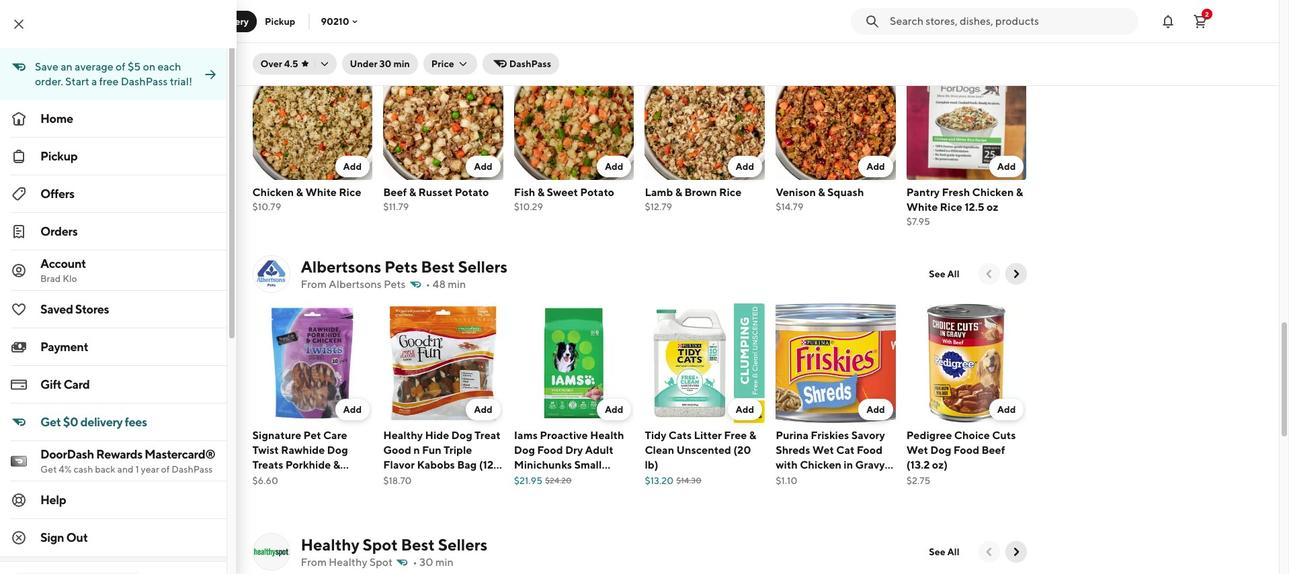 Task type: describe. For each thing, give the bounding box(es) containing it.
1 vertical spatial albertsons
[[329, 278, 382, 291]]

potato for beef & russet potato
[[455, 186, 489, 199]]

lamb
[[645, 186, 673, 199]]

min for spot
[[436, 557, 454, 569]]

treats
[[253, 460, 283, 472]]

see for albertsons pets best sellers
[[930, 269, 946, 280]]

rice for chicken & white rice
[[339, 186, 361, 199]]

save an average of $5 on each order. start a free dashpass trial!
[[35, 61, 192, 88]]

chicken inside pantry fresh chicken & white rice 12.5 oz $7.95
[[973, 186, 1014, 199]]

just food for dogs
[[301, 21, 443, 40]]

2 vertical spatial healthy
[[329, 557, 368, 569]]

0 vertical spatial albertsons
[[301, 257, 382, 276]]

russet
[[419, 186, 453, 199]]

account brad klo
[[40, 257, 86, 284]]

& inside venison & squash $14.79
[[819, 186, 826, 199]]

wet inside pedigree choice cuts wet dog food beef (13.2 oz) $2.75
[[907, 445, 929, 457]]

• 48 min
[[426, 278, 466, 291]]

price button
[[424, 53, 477, 75]]

& inside signature pet care twist rawhide dog treats porkhide & chicken (10 ct)
[[333, 460, 340, 472]]

out
[[66, 531, 88, 545]]

oz
[[987, 201, 999, 214]]

(13.2
[[907, 460, 930, 472]]

help
[[40, 494, 66, 508]]

rice inside pantry fresh chicken & white rice 12.5 oz $7.95
[[941, 201, 963, 214]]

sign out link
[[0, 520, 227, 557]]

best for spot
[[401, 536, 435, 555]]

over 4.5 button
[[253, 53, 337, 75]]

squash
[[828, 186, 864, 199]]

& inside beef & russet potato $11.79
[[409, 186, 416, 199]]

food inside iams proactive health dog food dry adult minichunks small kibble with real chicken (7 lb)
[[537, 445, 563, 457]]

ct)
[[314, 474, 328, 487]]

just food for dogs link
[[253, 11, 443, 49]]

dogs
[[405, 21, 443, 40]]

$0
[[63, 416, 78, 430]]

2 button
[[1188, 8, 1214, 35]]

pedigree choice cuts wet dog food beef (13.2 oz) image
[[907, 304, 1027, 424]]

brad
[[40, 274, 61, 284]]

wet inside purina friskies savory shreds wet cat food with chicken in gravy (5.5 oz)
[[813, 445, 835, 457]]

oz) for healthy hide dog treat good n fun triple flavor kabobs bag (12 oz)
[[383, 474, 399, 487]]

iams proactive health dog food dry adult minichunks small kibble with real chicken (7 lb)
[[514, 430, 624, 502]]

sellers for healthy spot best sellers
[[438, 536, 488, 555]]

healthy for healthy spot best sellers
[[301, 536, 360, 555]]

year
[[141, 465, 159, 475]]

$7.95
[[907, 216, 931, 227]]

get $0 delivery fees
[[40, 416, 147, 430]]

see for healthy spot best sellers
[[930, 547, 946, 558]]

all for healthy spot best sellers
[[948, 547, 960, 558]]

help link
[[0, 482, 227, 520]]

notification bell image
[[1161, 13, 1177, 29]]

next button of carousel image for healthy spot best sellers
[[1010, 546, 1023, 559]]

3 items, open order cart image
[[1193, 13, 1209, 29]]

pickup inside button
[[265, 16, 295, 27]]

dry
[[565, 445, 583, 457]]

gift
[[40, 378, 61, 392]]

1 see all link from the top
[[922, 20, 968, 41]]

doordash rewards mastercard® get 4% cash back and 1 year of dashpass
[[40, 448, 216, 475]]

oz) inside pedigree choice cuts wet dog food beef (13.2 oz) $2.75
[[933, 460, 948, 472]]

1 next button of carousel image from the top
[[1010, 24, 1023, 37]]

fish & sweet potato $10.29
[[514, 186, 615, 212]]

tidy cats litter free & clean unscented (20 lb) image
[[645, 304, 765, 424]]

chicken inside chicken & white rice $10.79
[[253, 186, 294, 199]]

cat
[[837, 445, 855, 457]]

30 for under
[[380, 59, 392, 69]]

trial!
[[170, 75, 192, 88]]

4%
[[59, 465, 72, 475]]

pickup button
[[257, 10, 304, 32]]

healthy spot best sellers
[[301, 536, 488, 555]]

best for pets
[[421, 257, 455, 276]]

white inside pantry fresh chicken & white rice 12.5 oz $7.95
[[907, 201, 938, 214]]

food left for
[[336, 21, 374, 40]]

lb) inside iams proactive health dog food dry adult minichunks small kibble with real chicken (7 lb)
[[570, 489, 584, 502]]

tidy
[[645, 430, 667, 443]]

litter
[[694, 430, 722, 443]]

healthy for healthy hide dog treat good n fun triple flavor kabobs bag (12 oz)
[[383, 430, 423, 443]]

dog inside healthy hide dog treat good n fun triple flavor kabobs bag (12 oz)
[[452, 430, 473, 443]]

saved stores
[[40, 303, 109, 317]]

venison
[[776, 186, 816, 199]]

bag
[[457, 460, 477, 472]]

90210
[[321, 16, 349, 27]]

get $0 delivery fees link
[[0, 404, 227, 442]]

rewards
[[96, 448, 143, 462]]

$10.79
[[253, 202, 281, 212]]

$14.30
[[677, 476, 702, 486]]

signature pet care twist rawhide dog treats porkhide & chicken (10 ct)
[[253, 430, 348, 487]]

dashpass button
[[483, 53, 560, 75]]

$1.10
[[776, 476, 798, 487]]

clean
[[645, 445, 675, 457]]

in
[[844, 460, 854, 472]]

from for healthy
[[301, 557, 327, 569]]

pantry
[[907, 186, 940, 199]]

close image
[[11, 16, 27, 32]]

back
[[95, 465, 116, 475]]

$13.20
[[645, 476, 674, 487]]

an
[[61, 61, 73, 73]]

min for pets
[[448, 278, 466, 291]]

unscented
[[677, 445, 732, 457]]

chicken inside iams proactive health dog food dry adult minichunks small kibble with real chicken (7 lb)
[[514, 489, 556, 502]]

min inside under 30 min button
[[394, 59, 410, 69]]

flavor
[[383, 460, 415, 472]]

dog inside iams proactive health dog food dry adult minichunks small kibble with real chicken (7 lb)
[[514, 445, 535, 457]]

from albertsons pets
[[301, 278, 406, 291]]

dashpass inside dashpass button
[[510, 59, 551, 69]]

pantry fresh chicken & white rice 12.5 oz $7.95
[[907, 186, 1024, 227]]

(7
[[558, 489, 568, 502]]

potato for fish & sweet potato
[[581, 186, 615, 199]]

and
[[117, 465, 134, 475]]

offers link
[[0, 176, 227, 213]]

under 30 min
[[350, 59, 410, 69]]

with inside purina friskies savory shreds wet cat food with chicken in gravy (5.5 oz)
[[776, 460, 798, 472]]

signature
[[253, 430, 301, 443]]

triple
[[444, 445, 472, 457]]

1 vertical spatial spot
[[370, 557, 393, 569]]

& inside tidy cats litter free & clean unscented (20 lb) $13.20 $14.30
[[750, 430, 757, 443]]

(10
[[296, 474, 312, 487]]

previous button of carousel image for chicken
[[983, 24, 996, 37]]

gravy
[[856, 460, 885, 472]]

food inside pedigree choice cuts wet dog food beef (13.2 oz) $2.75
[[954, 445, 980, 457]]

30 for •
[[420, 557, 433, 569]]

fun
[[422, 445, 442, 457]]

12.5
[[965, 201, 985, 214]]

small
[[575, 460, 602, 472]]

venison & squash $14.79
[[776, 186, 864, 212]]

chicken & white rice $10.79
[[253, 186, 361, 212]]

offers
[[40, 187, 74, 201]]

rice for lamb & brown rice
[[720, 186, 742, 199]]

porkhide
[[286, 460, 331, 472]]

payment link
[[0, 329, 227, 366]]

$21.95 $24.20
[[514, 476, 572, 487]]

minichunks
[[514, 460, 572, 472]]

healthy hide dog treat good n fun triple flavor kabobs bag (12 oz)
[[383, 430, 501, 487]]



Task type: locate. For each thing, give the bounding box(es) containing it.
sellers for albertsons pets best sellers
[[458, 257, 508, 276]]

1 horizontal spatial lb)
[[645, 460, 659, 472]]

1 vertical spatial sellers
[[438, 536, 488, 555]]

price
[[432, 59, 454, 69]]

next button of carousel image for albertsons pets best sellers
[[1010, 267, 1023, 281]]

48
[[433, 278, 446, 291]]

30 inside button
[[380, 59, 392, 69]]

2 vertical spatial see all link
[[922, 542, 968, 563]]

1 vertical spatial 30
[[420, 557, 433, 569]]

3 see all from the top
[[930, 547, 960, 558]]

fish
[[514, 186, 536, 199]]

a
[[91, 75, 97, 88]]

0 vertical spatial lb)
[[645, 460, 659, 472]]

over
[[261, 59, 282, 69]]

dog inside signature pet care twist rawhide dog treats porkhide & chicken (10 ct)
[[327, 445, 348, 457]]

0 vertical spatial next button of carousel image
[[1010, 24, 1023, 37]]

albertsons down albertsons pets best sellers
[[329, 278, 382, 291]]

beef up '$11.79'
[[383, 186, 407, 199]]

pickup left just
[[265, 16, 295, 27]]

n
[[414, 445, 420, 457]]

1 previous button of carousel image from the top
[[983, 24, 996, 37]]

$11.79
[[383, 202, 409, 212]]

0 horizontal spatial beef
[[383, 186, 407, 199]]

(12
[[479, 460, 494, 472]]

food inside purina friskies savory shreds wet cat food with chicken in gravy (5.5 oz)
[[857, 445, 883, 457]]

white
[[306, 186, 337, 199], [907, 201, 938, 214]]

purina friskies savory shreds wet cat food with chicken in gravy (5.5 oz) image
[[776, 304, 896, 424]]

1 vertical spatial pets
[[384, 278, 406, 291]]

oz) inside healthy hide dog treat good n fun triple flavor kabobs bag (12 oz)
[[383, 474, 399, 487]]

• 30 min
[[413, 557, 454, 569]]

0 vertical spatial see all link
[[922, 20, 968, 41]]

of
[[116, 61, 126, 73], [161, 465, 170, 475]]

free
[[724, 430, 747, 443]]

with up "(5.5"
[[776, 460, 798, 472]]

0 horizontal spatial 30
[[380, 59, 392, 69]]

chicken inside purina friskies savory shreds wet cat food with chicken in gravy (5.5 oz)
[[800, 460, 842, 472]]

chicken left the in
[[800, 460, 842, 472]]

albertsons pets best sellers
[[301, 257, 508, 276]]

min down healthy spot best sellers on the left bottom of the page
[[436, 557, 454, 569]]

30 down healthy spot best sellers on the left bottom of the page
[[420, 557, 433, 569]]

2 vertical spatial min
[[436, 557, 454, 569]]

0 vertical spatial min
[[394, 59, 410, 69]]

delivery
[[212, 16, 249, 27]]

2 potato from the left
[[581, 186, 615, 199]]

1 vertical spatial previous button of carousel image
[[983, 267, 996, 281]]

dashpass inside save an average of $5 on each order. start a free dashpass trial!
[[121, 75, 168, 88]]

& inside chicken & white rice $10.79
[[296, 186, 303, 199]]

1 horizontal spatial pickup
[[265, 16, 295, 27]]

potato inside fish & sweet potato $10.29
[[581, 186, 615, 199]]

2 wet from the left
[[907, 445, 929, 457]]

1 vertical spatial with
[[550, 474, 572, 487]]

0 vertical spatial beef
[[383, 186, 407, 199]]

1 vertical spatial beef
[[982, 445, 1006, 457]]

food up minichunks
[[537, 445, 563, 457]]

food down the choice on the bottom right
[[954, 445, 980, 457]]

spot
[[363, 536, 398, 555], [370, 557, 393, 569]]

2 vertical spatial dashpass
[[172, 465, 213, 475]]

get inside doordash rewards mastercard® get 4% cash back and 1 year of dashpass
[[40, 465, 57, 475]]

see all for healthy spot best sellers
[[930, 547, 960, 558]]

health
[[590, 430, 624, 443]]

0 vertical spatial from
[[301, 278, 327, 291]]

1 vertical spatial next button of carousel image
[[1010, 267, 1023, 281]]

1 horizontal spatial of
[[161, 465, 170, 475]]

0 vertical spatial see
[[930, 25, 946, 36]]

& inside pantry fresh chicken & white rice 12.5 oz $7.95
[[1017, 186, 1024, 199]]

chicken inside signature pet care twist rawhide dog treats porkhide & chicken (10 ct)
[[253, 474, 294, 487]]

0 vertical spatial pets
[[385, 257, 418, 276]]

3 all from the top
[[948, 547, 960, 558]]

oz) down flavor in the bottom of the page
[[383, 474, 399, 487]]

1 horizontal spatial oz)
[[798, 474, 814, 487]]

0 vertical spatial white
[[306, 186, 337, 199]]

dog
[[452, 430, 473, 443], [327, 445, 348, 457], [514, 445, 535, 457], [931, 445, 952, 457]]

get left the '$0'
[[40, 416, 61, 430]]

min down for
[[394, 59, 410, 69]]

0 horizontal spatial with
[[550, 474, 572, 487]]

1 horizontal spatial potato
[[581, 186, 615, 199]]

dog up the triple
[[452, 430, 473, 443]]

1 vertical spatial see
[[930, 269, 946, 280]]

0 horizontal spatial dashpass
[[121, 75, 168, 88]]

pickup up offers
[[40, 149, 78, 163]]

healthy down healthy spot best sellers on the left bottom of the page
[[329, 557, 368, 569]]

lb) down clean
[[645, 460, 659, 472]]

white inside chicken & white rice $10.79
[[306, 186, 337, 199]]

$2.75
[[907, 476, 931, 487]]

• for pets
[[426, 278, 431, 291]]

sellers up • 48 min
[[458, 257, 508, 276]]

wet
[[813, 445, 835, 457], [907, 445, 929, 457]]

1 vertical spatial •
[[413, 557, 418, 569]]

oz) for purina friskies savory shreds wet cat food with chicken in gravy (5.5 oz)
[[798, 474, 814, 487]]

care
[[323, 430, 347, 443]]

dashpass for average
[[121, 75, 168, 88]]

healthy inside healthy hide dog treat good n fun triple flavor kabobs bag (12 oz)
[[383, 430, 423, 443]]

0 vertical spatial previous button of carousel image
[[983, 24, 996, 37]]

0 vertical spatial 30
[[380, 59, 392, 69]]

wet down friskies
[[813, 445, 835, 457]]

3 next button of carousel image from the top
[[1010, 546, 1023, 559]]

pets
[[385, 257, 418, 276], [384, 278, 406, 291]]

2 vertical spatial see
[[930, 547, 946, 558]]

card
[[64, 378, 90, 392]]

• for spot
[[413, 557, 418, 569]]

orders
[[40, 225, 78, 239]]

0 vertical spatial dashpass
[[510, 59, 551, 69]]

lb)
[[645, 460, 659, 472], [570, 489, 584, 502]]

1 see from the top
[[930, 25, 946, 36]]

real
[[574, 474, 596, 487]]

$6.60
[[253, 476, 278, 487]]

$14.79
[[776, 202, 804, 212]]

1 see all from the top
[[930, 25, 960, 36]]

1 from from the top
[[301, 278, 327, 291]]

chicken up oz
[[973, 186, 1014, 199]]

best up • 30 min
[[401, 536, 435, 555]]

2 horizontal spatial oz)
[[933, 460, 948, 472]]

0 vertical spatial all
[[948, 25, 960, 36]]

of right year on the left bottom of page
[[161, 465, 170, 475]]

klo
[[63, 274, 77, 284]]

with inside iams proactive health dog food dry adult minichunks small kibble with real chicken (7 lb)
[[550, 474, 572, 487]]

• left '48'
[[426, 278, 431, 291]]

3 see from the top
[[930, 547, 946, 558]]

min right '48'
[[448, 278, 466, 291]]

mastercard®
[[145, 448, 216, 462]]

orders link
[[0, 213, 227, 251]]

1 vertical spatial of
[[161, 465, 170, 475]]

1 vertical spatial pickup
[[40, 149, 78, 163]]

1 vertical spatial lb)
[[570, 489, 584, 502]]

&
[[296, 186, 303, 199], [409, 186, 416, 199], [538, 186, 545, 199], [676, 186, 683, 199], [819, 186, 826, 199], [1017, 186, 1024, 199], [750, 430, 757, 443], [333, 460, 340, 472]]

pets down albertsons pets best sellers
[[384, 278, 406, 291]]

average
[[75, 61, 114, 73]]

rice inside lamb & brown rice $12.79
[[720, 186, 742, 199]]

doordash
[[40, 448, 94, 462]]

0 vertical spatial sellers
[[458, 257, 508, 276]]

sellers up • 30 min
[[438, 536, 488, 555]]

2 horizontal spatial rice
[[941, 201, 963, 214]]

with up (7
[[550, 474, 572, 487]]

& inside lamb & brown rice $12.79
[[676, 186, 683, 199]]

1 vertical spatial white
[[907, 201, 938, 214]]

1 vertical spatial min
[[448, 278, 466, 291]]

1 horizontal spatial 30
[[420, 557, 433, 569]]

see all for albertsons pets best sellers
[[930, 269, 960, 280]]

$18.70
[[383, 476, 412, 487]]

healthy hide dog treat good n fun triple flavor kabobs bag (12 oz) image
[[383, 304, 504, 424]]

oz) right (13.2
[[933, 460, 948, 472]]

2 see all link from the top
[[922, 263, 968, 285]]

account
[[40, 257, 86, 271]]

1 vertical spatial see all link
[[922, 263, 968, 285]]

dog down care
[[327, 445, 348, 457]]

0 vertical spatial see all
[[930, 25, 960, 36]]

1 wet from the left
[[813, 445, 835, 457]]

treat
[[475, 430, 501, 443]]

$5
[[128, 61, 141, 73]]

oz) right $1.10
[[798, 474, 814, 487]]

save an average of $5 on each order. start a free dashpass trial! link
[[0, 48, 227, 100]]

& inside fish & sweet potato $10.29
[[538, 186, 545, 199]]

beef down the cuts at the bottom right of page
[[982, 445, 1006, 457]]

of inside doordash rewards mastercard® get 4% cash back and 1 year of dashpass
[[161, 465, 170, 475]]

under
[[350, 59, 378, 69]]

sign out
[[40, 531, 88, 545]]

beef inside pedigree choice cuts wet dog food beef (13.2 oz) $2.75
[[982, 445, 1006, 457]]

stores
[[75, 303, 109, 317]]

1 get from the top
[[40, 416, 61, 430]]

0 horizontal spatial pickup
[[40, 149, 78, 163]]

30
[[380, 59, 392, 69], [420, 557, 433, 569]]

0 horizontal spatial •
[[413, 557, 418, 569]]

chicken down $21.95 at the bottom left of the page
[[514, 489, 556, 502]]

0 horizontal spatial wet
[[813, 445, 835, 457]]

potato
[[455, 186, 489, 199], [581, 186, 615, 199]]

0 horizontal spatial white
[[306, 186, 337, 199]]

•
[[426, 278, 431, 291], [413, 557, 418, 569]]

2 horizontal spatial dashpass
[[510, 59, 551, 69]]

1 potato from the left
[[455, 186, 489, 199]]

just
[[301, 21, 332, 40]]

0 vertical spatial of
[[116, 61, 126, 73]]

cuts
[[993, 430, 1016, 443]]

min
[[394, 59, 410, 69], [448, 278, 466, 291], [436, 557, 454, 569]]

dog down iams
[[514, 445, 535, 457]]

rice inside chicken & white rice $10.79
[[339, 186, 361, 199]]

dashpass inside doordash rewards mastercard® get 4% cash back and 1 year of dashpass
[[172, 465, 213, 475]]

2 vertical spatial next button of carousel image
[[1010, 546, 1023, 559]]

start
[[65, 75, 89, 88]]

0 vertical spatial pickup
[[265, 16, 295, 27]]

under 30 min button
[[342, 53, 418, 75]]

albertsons up from albertsons pets
[[301, 257, 382, 276]]

beef & russet potato $11.79
[[383, 186, 489, 212]]

pedigree
[[907, 430, 953, 443]]

see all link for albertsons pets best sellers
[[922, 263, 968, 285]]

spot up from healthy spot
[[363, 536, 398, 555]]

1 all from the top
[[948, 25, 960, 36]]

see
[[930, 25, 946, 36], [930, 269, 946, 280], [930, 547, 946, 558]]

of left $5
[[116, 61, 126, 73]]

1 horizontal spatial rice
[[720, 186, 742, 199]]

lb) right (7
[[570, 489, 584, 502]]

savory
[[852, 430, 886, 443]]

2
[[1206, 10, 1210, 18]]

cash
[[74, 465, 93, 475]]

2 from from the top
[[301, 557, 327, 569]]

2 see all from the top
[[930, 269, 960, 280]]

spot down healthy spot best sellers on the left bottom of the page
[[370, 557, 393, 569]]

gift card link
[[0, 366, 227, 404]]

1 horizontal spatial white
[[907, 201, 938, 214]]

0 vertical spatial best
[[421, 257, 455, 276]]

1 horizontal spatial dashpass
[[172, 465, 213, 475]]

0 horizontal spatial oz)
[[383, 474, 399, 487]]

2 see from the top
[[930, 269, 946, 280]]

dashpass for mastercard®
[[172, 465, 213, 475]]

chicken up $10.79
[[253, 186, 294, 199]]

2 vertical spatial see all
[[930, 547, 960, 558]]

0 vertical spatial with
[[776, 460, 798, 472]]

sellers
[[458, 257, 508, 276], [438, 536, 488, 555]]

fresh
[[942, 186, 971, 199]]

1 horizontal spatial beef
[[982, 445, 1006, 457]]

potato right russet at the left of the page
[[455, 186, 489, 199]]

90210 button
[[321, 16, 360, 27]]

0 vertical spatial spot
[[363, 536, 398, 555]]

1 vertical spatial healthy
[[301, 536, 360, 555]]

dog inside pedigree choice cuts wet dog food beef (13.2 oz) $2.75
[[931, 445, 952, 457]]

beef
[[383, 186, 407, 199], [982, 445, 1006, 457]]

1 vertical spatial get
[[40, 465, 57, 475]]

3 see all link from the top
[[922, 542, 968, 563]]

food up gravy
[[857, 445, 883, 457]]

1 vertical spatial from
[[301, 557, 327, 569]]

healthy up good
[[383, 430, 423, 443]]

1 horizontal spatial with
[[776, 460, 798, 472]]

30 right under
[[380, 59, 392, 69]]

next button of carousel image
[[1010, 24, 1023, 37], [1010, 267, 1023, 281], [1010, 546, 1023, 559]]

proactive
[[540, 430, 588, 443]]

beef inside beef & russet potato $11.79
[[383, 186, 407, 199]]

0 vertical spatial get
[[40, 416, 61, 430]]

2 vertical spatial all
[[948, 547, 960, 558]]

0 horizontal spatial potato
[[455, 186, 489, 199]]

sweet
[[547, 186, 578, 199]]

wet up (13.2
[[907, 445, 929, 457]]

potato right sweet
[[581, 186, 615, 199]]

0 horizontal spatial lb)
[[570, 489, 584, 502]]

iams proactive health dog food dry adult minichunks small kibble with real chicken (7 lb) image
[[514, 304, 634, 424]]

1 vertical spatial dashpass
[[121, 75, 168, 88]]

iams
[[514, 430, 538, 443]]

0 horizontal spatial of
[[116, 61, 126, 73]]

signature pet care twist rawhide dog treats porkhide & chicken (10 ct) image
[[253, 304, 373, 424]]

lamb & brown rice $12.79
[[645, 186, 742, 212]]

best up '48'
[[421, 257, 455, 276]]

healthy up from healthy spot
[[301, 536, 360, 555]]

2 all from the top
[[948, 269, 960, 280]]

0 vertical spatial •
[[426, 278, 431, 291]]

home link
[[0, 100, 227, 138]]

see all
[[930, 25, 960, 36], [930, 269, 960, 280], [930, 547, 960, 558]]

previous button of carousel image
[[983, 546, 996, 559]]

add
[[343, 161, 362, 172], [474, 161, 493, 172], [605, 161, 624, 172], [736, 161, 755, 172], [867, 161, 885, 172], [998, 161, 1016, 172], [343, 405, 362, 416], [474, 405, 493, 416], [605, 405, 624, 416], [736, 405, 755, 416], [867, 405, 885, 416], [998, 405, 1016, 416]]

best
[[421, 257, 455, 276], [401, 536, 435, 555]]

1 vertical spatial all
[[948, 269, 960, 280]]

0 horizontal spatial rice
[[339, 186, 361, 199]]

dog down pedigree
[[931, 445, 952, 457]]

of inside save an average of $5 on each order. start a free dashpass trial!
[[116, 61, 126, 73]]

(5.5
[[776, 474, 796, 487]]

save an average of $5 on each order. start a free dashpass trial! status
[[0, 48, 202, 100]]

4.5
[[284, 59, 298, 69]]

get left 4%
[[40, 465, 57, 475]]

2 get from the top
[[40, 465, 57, 475]]

previous button of carousel image
[[983, 24, 996, 37], [983, 267, 996, 281]]

see all link
[[922, 20, 968, 41], [922, 263, 968, 285], [922, 542, 968, 563]]

pets up from albertsons pets
[[385, 257, 418, 276]]

dashpass
[[510, 59, 551, 69], [121, 75, 168, 88], [172, 465, 213, 475]]

lb) inside tidy cats litter free & clean unscented (20 lb) $13.20 $14.30
[[645, 460, 659, 472]]

1 horizontal spatial wet
[[907, 445, 929, 457]]

1 horizontal spatial •
[[426, 278, 431, 291]]

1 vertical spatial see all
[[930, 269, 960, 280]]

potato inside beef & russet potato $11.79
[[455, 186, 489, 199]]

see all link for healthy spot best sellers
[[922, 542, 968, 563]]

previous button of carousel image for cuts
[[983, 267, 996, 281]]

home
[[40, 112, 73, 126]]

chicken down the treats
[[253, 474, 294, 487]]

2 next button of carousel image from the top
[[1010, 267, 1023, 281]]

from for albertsons
[[301, 278, 327, 291]]

hide
[[425, 430, 449, 443]]

all for albertsons pets best sellers
[[948, 269, 960, 280]]

oz) inside purina friskies savory shreds wet cat food with chicken in gravy (5.5 oz)
[[798, 474, 814, 487]]

$21.95
[[514, 476, 543, 487]]

delivery button
[[204, 10, 257, 32]]

• down healthy spot best sellers on the left bottom of the page
[[413, 557, 418, 569]]

1 vertical spatial best
[[401, 536, 435, 555]]

2 previous button of carousel image from the top
[[983, 267, 996, 281]]

0 vertical spatial healthy
[[383, 430, 423, 443]]

tidy cats litter free & clean unscented (20 lb) $13.20 $14.30
[[645, 430, 757, 487]]



Task type: vqa. For each thing, say whether or not it's contained in the screenshot.


